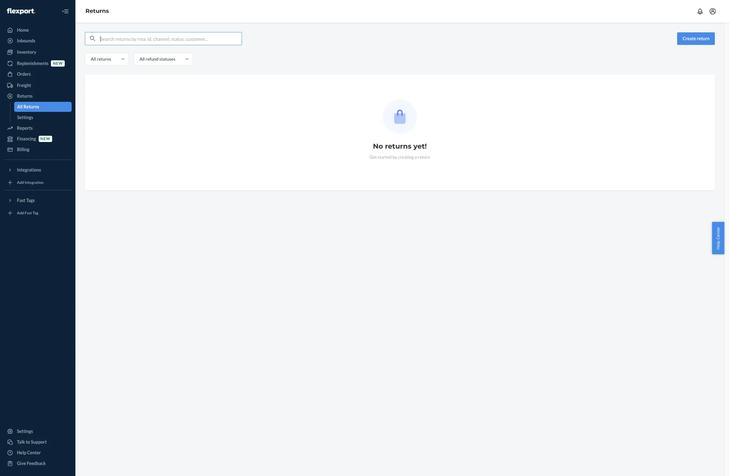 Task type: locate. For each thing, give the bounding box(es) containing it.
1 horizontal spatial all
[[91, 56, 96, 62]]

return
[[697, 36, 710, 41], [418, 154, 430, 160]]

statuses
[[159, 56, 175, 62]]

add fast tag link
[[4, 208, 72, 218]]

0 vertical spatial return
[[697, 36, 710, 41]]

returns
[[85, 8, 109, 15], [17, 93, 33, 99], [23, 104, 39, 109]]

started
[[378, 154, 392, 160]]

all returns
[[17, 104, 39, 109]]

0 vertical spatial add
[[17, 180, 24, 185]]

1 horizontal spatial returns
[[385, 142, 412, 151]]

1 vertical spatial returns
[[385, 142, 412, 151]]

1 horizontal spatial help center
[[716, 227, 721, 250]]

1 vertical spatial new
[[40, 137, 50, 141]]

all returns
[[91, 56, 111, 62]]

fast
[[17, 198, 25, 203], [25, 211, 32, 215]]

inventory
[[17, 49, 36, 55]]

all refund statuses
[[140, 56, 175, 62]]

close navigation image
[[62, 8, 69, 15]]

returns
[[97, 56, 111, 62], [385, 142, 412, 151]]

give
[[17, 461, 26, 466]]

1 vertical spatial help center
[[17, 450, 41, 455]]

inbounds link
[[4, 36, 72, 46]]

help center inside help center button
[[716, 227, 721, 250]]

0 vertical spatial new
[[53, 61, 63, 66]]

1 vertical spatial settings link
[[4, 427, 72, 437]]

0 horizontal spatial help
[[17, 450, 26, 455]]

all
[[91, 56, 96, 62], [140, 56, 145, 62], [17, 104, 23, 109]]

fast left tags
[[17, 198, 25, 203]]

0 vertical spatial settings link
[[14, 113, 72, 123]]

0 horizontal spatial new
[[40, 137, 50, 141]]

no returns yet!
[[373, 142, 427, 151]]

create return
[[683, 36, 710, 41]]

0 vertical spatial help center
[[716, 227, 721, 250]]

orders
[[17, 71, 31, 77]]

1 vertical spatial fast
[[25, 211, 32, 215]]

0 vertical spatial fast
[[17, 198, 25, 203]]

0 horizontal spatial all
[[17, 104, 23, 109]]

0 horizontal spatial return
[[418, 154, 430, 160]]

add for add integration
[[17, 180, 24, 185]]

settings link down all returns link
[[14, 113, 72, 123]]

0 vertical spatial settings
[[17, 115, 33, 120]]

1 vertical spatial returns
[[17, 93, 33, 99]]

yet!
[[414, 142, 427, 151]]

help center inside 'help center' link
[[17, 450, 41, 455]]

create
[[683, 36, 696, 41]]

help center
[[716, 227, 721, 250], [17, 450, 41, 455]]

settings up to
[[17, 429, 33, 434]]

0 vertical spatial returns link
[[85, 8, 109, 15]]

settings link up support
[[4, 427, 72, 437]]

feedback
[[27, 461, 46, 466]]

1 vertical spatial returns link
[[4, 91, 72, 101]]

add left integration
[[17, 180, 24, 185]]

all for all refund statuses
[[140, 56, 145, 62]]

1 horizontal spatial return
[[697, 36, 710, 41]]

0 horizontal spatial returns link
[[4, 91, 72, 101]]

refund
[[146, 56, 159, 62]]

1 vertical spatial settings
[[17, 429, 33, 434]]

freight
[[17, 83, 31, 88]]

new up orders link
[[53, 61, 63, 66]]

1 horizontal spatial returns link
[[85, 8, 109, 15]]

return inside the create return "button"
[[697, 36, 710, 41]]

center
[[716, 227, 721, 240], [27, 450, 41, 455]]

0 vertical spatial help
[[716, 241, 721, 250]]

add
[[17, 180, 24, 185], [17, 211, 24, 215]]

integration
[[25, 180, 44, 185]]

1 vertical spatial return
[[418, 154, 430, 160]]

return right create
[[697, 36, 710, 41]]

fast tags
[[17, 198, 35, 203]]

0 horizontal spatial help center
[[17, 450, 41, 455]]

0 vertical spatial returns
[[97, 56, 111, 62]]

1 horizontal spatial help
[[716, 241, 721, 250]]

0 vertical spatial returns
[[85, 8, 109, 15]]

1 vertical spatial help
[[17, 450, 26, 455]]

replenishments
[[17, 61, 49, 66]]

fast left "tag"
[[25, 211, 32, 215]]

new down reports link
[[40, 137, 50, 141]]

2 add from the top
[[17, 211, 24, 215]]

1 vertical spatial add
[[17, 211, 24, 215]]

0 horizontal spatial returns
[[97, 56, 111, 62]]

settings up reports
[[17, 115, 33, 120]]

a
[[415, 154, 417, 160]]

2 horizontal spatial all
[[140, 56, 145, 62]]

new for replenishments
[[53, 61, 63, 66]]

new
[[53, 61, 63, 66], [40, 137, 50, 141]]

tags
[[26, 198, 35, 203]]

to
[[26, 439, 30, 445]]

add integration
[[17, 180, 44, 185]]

new for financing
[[40, 137, 50, 141]]

1 horizontal spatial center
[[716, 227, 721, 240]]

open account menu image
[[709, 8, 717, 15]]

open notifications image
[[697, 8, 704, 15]]

billing link
[[4, 145, 72, 155]]

help
[[716, 241, 721, 250], [17, 450, 26, 455]]

orders link
[[4, 69, 72, 79]]

creating
[[398, 154, 414, 160]]

return right a
[[418, 154, 430, 160]]

no
[[373, 142, 383, 151]]

all inside all returns link
[[17, 104, 23, 109]]

settings
[[17, 115, 33, 120], [17, 429, 33, 434]]

1 vertical spatial center
[[27, 450, 41, 455]]

add down fast tags
[[17, 211, 24, 215]]

0 vertical spatial center
[[716, 227, 721, 240]]

Search returns by rma, id, channel, status, customer... text field
[[100, 32, 242, 45]]

1 add from the top
[[17, 180, 24, 185]]

home
[[17, 27, 29, 33]]

1 horizontal spatial new
[[53, 61, 63, 66]]

settings link
[[14, 113, 72, 123], [4, 427, 72, 437]]

1 settings from the top
[[17, 115, 33, 120]]

returns link
[[85, 8, 109, 15], [4, 91, 72, 101]]

help center button
[[712, 222, 724, 254]]

add for add fast tag
[[17, 211, 24, 215]]



Task type: describe. For each thing, give the bounding box(es) containing it.
give feedback
[[17, 461, 46, 466]]

give feedback button
[[4, 459, 72, 469]]

freight link
[[4, 80, 72, 91]]

add integration link
[[4, 178, 72, 188]]

fast tags button
[[4, 196, 72, 206]]

get
[[370, 154, 377, 160]]

billing
[[17, 147, 29, 152]]

flexport logo image
[[7, 8, 35, 14]]

fast inside dropdown button
[[17, 198, 25, 203]]

tag
[[33, 211, 38, 215]]

talk to support
[[17, 439, 47, 445]]

inbounds
[[17, 38, 35, 43]]

reports link
[[4, 123, 72, 133]]

create return button
[[677, 32, 715, 45]]

talk
[[17, 439, 25, 445]]

help inside button
[[716, 241, 721, 250]]

reports
[[17, 125, 33, 131]]

returns for no
[[385, 142, 412, 151]]

all for all returns
[[91, 56, 96, 62]]

by
[[393, 154, 397, 160]]

all for all returns
[[17, 104, 23, 109]]

inventory link
[[4, 47, 72, 57]]

home link
[[4, 25, 72, 35]]

integrations button
[[4, 165, 72, 175]]

all returns link
[[14, 102, 72, 112]]

2 vertical spatial returns
[[23, 104, 39, 109]]

empty list image
[[383, 100, 417, 134]]

support
[[31, 439, 47, 445]]

financing
[[17, 136, 36, 141]]

add fast tag
[[17, 211, 38, 215]]

0 horizontal spatial center
[[27, 450, 41, 455]]

help center link
[[4, 448, 72, 458]]

2 settings from the top
[[17, 429, 33, 434]]

talk to support button
[[4, 437, 72, 447]]

returns for all
[[97, 56, 111, 62]]

get started by creating a return
[[370, 154, 430, 160]]

center inside button
[[716, 227, 721, 240]]

integrations
[[17, 167, 41, 173]]



Task type: vqa. For each thing, say whether or not it's contained in the screenshot.
(Non
no



